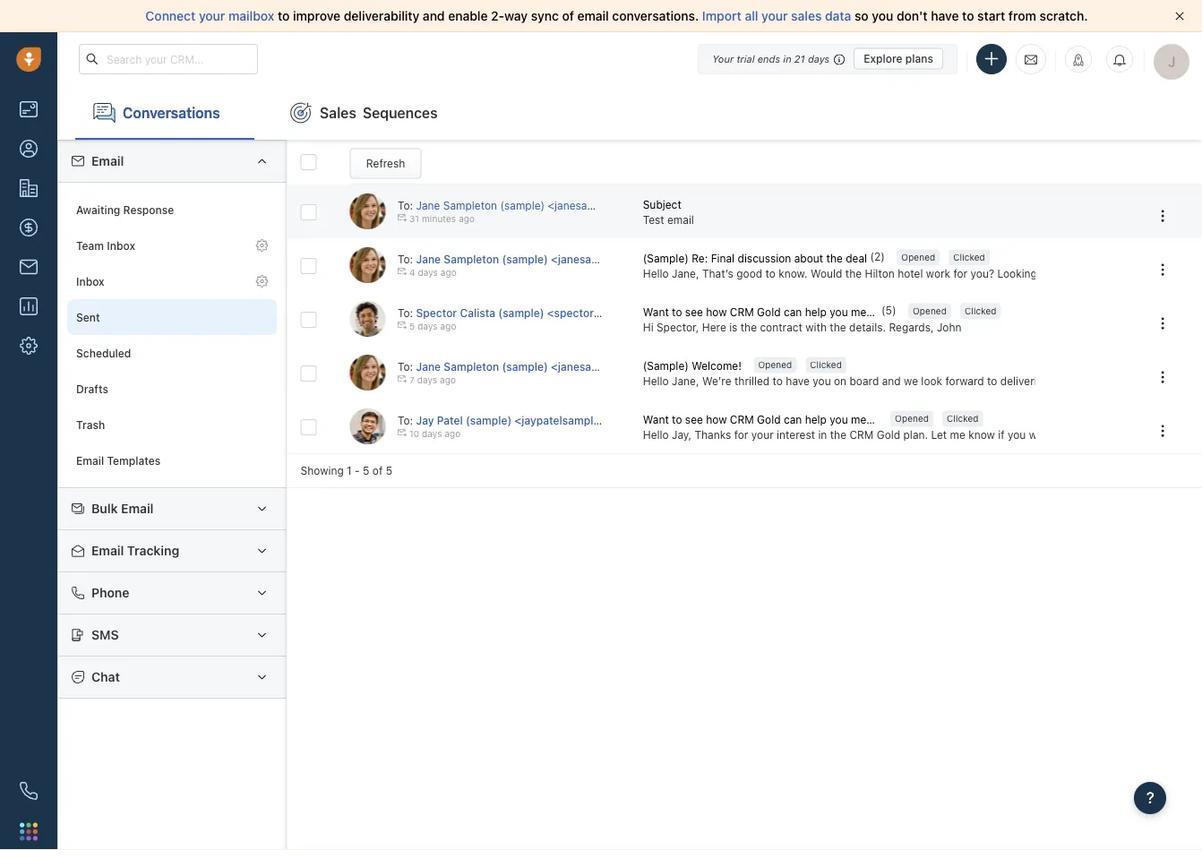 Task type: vqa. For each thing, say whether or not it's contained in the screenshot.
the topmost "Import accounts"
no



Task type: locate. For each thing, give the bounding box(es) containing it.
to up 7
[[398, 360, 410, 373]]

: for 5 days ago
[[410, 306, 413, 319]]

1 want to see how crm gold can help you meet your sales goals? button from the top
[[643, 304, 967, 320]]

bulk
[[91, 501, 118, 516]]

1 horizontal spatial an
[[1195, 375, 1203, 387]]

1 vertical spatial can
[[784, 413, 802, 426]]

to for 5 days ago
[[398, 306, 410, 319]]

jane, down the (sample) welcome!
[[672, 375, 699, 387]]

jane sampleton (sample) <janesampleton@gmail.com> link for (sample) welcome!
[[416, 360, 704, 373]]

experience.
[[1119, 375, 1178, 387]]

can for to : jay patel (sample) <jaypatelsample@gmail.com>
[[784, 413, 802, 426]]

5 to from the top
[[398, 414, 410, 426]]

the inside (sample) re: final discussion about the deal (2)
[[827, 252, 843, 264]]

how up thanks at the bottom of the page
[[706, 413, 727, 426]]

0 vertical spatial forward
[[1041, 267, 1079, 280]]

1 vertical spatial goals?
[[934, 413, 967, 426]]

email down trash
[[76, 454, 104, 467]]

1 vertical spatial want
[[643, 413, 669, 426]]

0 horizontal spatial in
[[784, 53, 792, 65]]

2 horizontal spatial of
[[1123, 429, 1133, 441]]

outgoing image
[[398, 267, 407, 276], [398, 321, 407, 330]]

1 vertical spatial how
[[706, 413, 727, 426]]

contract
[[760, 321, 803, 334]]

1 vertical spatial see
[[685, 413, 703, 426]]

: up 7
[[410, 360, 413, 373]]

hello for hello jane, we're thrilled to have you on board and we look forward to delivering an awesome experience. at an
[[643, 375, 669, 387]]

7 days ago
[[409, 375, 456, 385]]

mailbox
[[229, 9, 275, 23]]

if
[[999, 429, 1005, 441]]

0 vertical spatial of
[[562, 9, 574, 23]]

you down the on
[[830, 413, 848, 426]]

1 want to see how crm gold can help you meet your sales goals? link from the top
[[643, 304, 967, 320]]

0 vertical spatial john
[[1162, 267, 1187, 280]]

hello up <spectorcalista@gmail.com> in the top of the page
[[643, 267, 669, 280]]

2 want to see how crm gold can help you meet your sales goals? from the top
[[643, 413, 967, 426]]

response
[[123, 203, 174, 216]]

1 horizontal spatial forward
[[1041, 267, 1079, 280]]

tab list containing conversations
[[57, 86, 1203, 140]]

phone
[[91, 586, 129, 600]]

want to see how crm gold can help you meet your sales goals? link up hi spector, here is the contract with the details. regards, john
[[643, 304, 967, 320]]

1 how from the top
[[706, 306, 727, 318]]

jane sampleton (sample) <janesampleton@gmail.com> link for subject
[[416, 199, 697, 211]]

1 jane from the top
[[416, 199, 440, 211]]

(sample) left re:
[[643, 252, 689, 264]]

to for 31 minutes ago
[[398, 199, 410, 211]]

email for email
[[91, 154, 124, 168]]

sales up regards,
[[905, 306, 931, 318]]

to : jane sampleton (sample) <janesampleton@gmail.com>
[[398, 199, 697, 211], [398, 253, 704, 265], [398, 360, 704, 373]]

want to see how crm gold can help you meet your sales goals?
[[643, 306, 967, 318], [643, 413, 967, 426]]

2 : from the top
[[410, 253, 413, 265]]

0 horizontal spatial have
[[786, 375, 810, 387]]

1 vertical spatial for
[[735, 429, 749, 441]]

work
[[926, 267, 951, 280]]

1 vertical spatial want to see how crm gold can help you meet your sales goals? link
[[643, 412, 967, 427]]

0 vertical spatial gold
[[757, 306, 781, 318]]

jane, for that's
[[672, 267, 699, 280]]

want up hi
[[643, 306, 669, 318]]

opened up thrilled
[[758, 360, 792, 370]]

1 vertical spatial jane,
[[672, 375, 699, 387]]

refresh
[[366, 157, 405, 170]]

hello left jay,
[[643, 429, 669, 441]]

of right -
[[373, 465, 383, 477]]

2 to : jane sampleton (sample) <janesampleton@gmail.com> from the top
[[398, 253, 704, 265]]

4 to from the top
[[398, 360, 410, 373]]

conversations link
[[75, 86, 255, 140]]

2 to from the top
[[398, 253, 410, 265]]

3 to from the top
[[398, 306, 410, 319]]

clicked
[[954, 252, 986, 263], [965, 306, 997, 317], [810, 360, 842, 370], [947, 414, 979, 424]]

hello for hello jane, that's good to know. would the hilton hotel work for you? looking forward to the meeting. john
[[643, 267, 669, 280]]

1 to from the top
[[398, 199, 410, 211]]

0 horizontal spatial email
[[578, 9, 609, 23]]

inbox
[[107, 239, 135, 252], [76, 275, 105, 288]]

close image
[[1176, 12, 1185, 21]]

john right regards,
[[937, 321, 962, 334]]

how for to : jay patel (sample) <jaypatelsample@gmail.com>
[[706, 413, 727, 426]]

help for <jaypatelsample@gmail.com>
[[805, 413, 827, 426]]

can
[[784, 306, 802, 318], [784, 413, 802, 426]]

crm
[[730, 306, 754, 318], [730, 413, 754, 426], [850, 429, 874, 441]]

you up hi spector, here is the contract with the details. regards, john
[[830, 306, 848, 318]]

and
[[423, 9, 445, 23], [882, 375, 901, 387]]

1 goals? from the top
[[934, 306, 967, 318]]

your right all
[[762, 9, 788, 23]]

data
[[825, 9, 852, 23]]

ago right 4
[[441, 267, 457, 278]]

<janesampleton@gmail.com> up test at top
[[548, 199, 697, 211]]

: up 31
[[410, 199, 413, 211]]

send email image
[[1025, 52, 1038, 67]]

0 vertical spatial jane,
[[672, 267, 699, 280]]

1 horizontal spatial inbox
[[107, 239, 135, 252]]

1 vertical spatial of
[[1123, 429, 1133, 441]]

2 vertical spatial gold
[[877, 429, 901, 441]]

showing 1 - 5 of 5
[[301, 465, 393, 477]]

1 see from the top
[[685, 306, 703, 318]]

0 vertical spatial inbox
[[107, 239, 135, 252]]

1 horizontal spatial in
[[819, 429, 827, 441]]

the right is
[[741, 321, 757, 334]]

3 : from the top
[[410, 306, 413, 319]]

1 outgoing image from the top
[[398, 213, 407, 222]]

2 vertical spatial jane
[[416, 360, 441, 373]]

tracking
[[127, 544, 179, 558]]

2 outgoing image from the top
[[398, 375, 407, 383]]

0 vertical spatial and
[[423, 9, 445, 23]]

4 : from the top
[[410, 360, 413, 373]]

crm for spector calista (sample) <spectorcalista@gmail.com>
[[730, 306, 754, 318]]

opened up hello jane, that's good to know. would the hilton hotel work for you? looking forward to the meeting. john
[[902, 252, 936, 263]]

10 days ago
[[409, 429, 461, 439]]

0 vertical spatial can
[[784, 306, 802, 318]]

awesome
[[1069, 375, 1116, 387]]

see for spector calista (sample) <spectorcalista@gmail.com>
[[685, 306, 703, 318]]

gold up interest
[[757, 413, 781, 426]]

1 help from the top
[[805, 306, 827, 318]]

email right bulk
[[121, 501, 154, 516]]

0 vertical spatial (sample)
[[643, 252, 689, 264]]

goals? down work
[[934, 306, 967, 318]]

jane
[[416, 199, 440, 211], [416, 253, 441, 265], [416, 360, 441, 373]]

1 hello from the top
[[643, 267, 669, 280]]

0 vertical spatial to : jane sampleton (sample) <janesampleton@gmail.com>
[[398, 199, 697, 211]]

2 see from the top
[[685, 413, 703, 426]]

of right demo
[[1123, 429, 1133, 441]]

2 help from the top
[[805, 413, 827, 426]]

want to see how crm gold can help you meet your sales goals? link for jay patel (sample) <jaypatelsample@gmail.com>
[[643, 412, 967, 427]]

tab list
[[57, 86, 1203, 140]]

jane sampleton (sample) <janesampleton@gmail.com> link for (sample) re: final discussion about the deal
[[416, 253, 704, 265]]

ago right minutes
[[459, 214, 475, 224]]

1 want from the top
[[643, 306, 669, 318]]

to right mailbox
[[278, 9, 290, 23]]

1 vertical spatial meet
[[851, 413, 877, 426]]

1 vertical spatial hello
[[643, 375, 669, 387]]

1 horizontal spatial 5
[[386, 465, 393, 477]]

email for email templates
[[76, 454, 104, 467]]

awaiting response
[[76, 203, 174, 216]]

5 : from the top
[[410, 414, 413, 426]]

an right at
[[1195, 375, 1203, 387]]

2 goals? from the top
[[934, 413, 967, 426]]

spector
[[416, 306, 457, 319]]

0 vertical spatial hello
[[643, 267, 669, 280]]

0 horizontal spatial an
[[1053, 375, 1066, 387]]

what's new image
[[1073, 54, 1085, 66]]

discussion
[[738, 252, 792, 264]]

0 vertical spatial want to see how crm gold can help you meet your sales goals? button
[[643, 304, 967, 320]]

know
[[969, 429, 996, 441]]

1 vertical spatial inbox
[[76, 275, 105, 288]]

want
[[643, 306, 669, 318], [643, 413, 669, 426]]

0 vertical spatial have
[[931, 9, 959, 23]]

1 vertical spatial outgoing image
[[398, 375, 407, 383]]

1 vertical spatial jane sampleton (sample) <janesampleton@gmail.com> link
[[416, 253, 704, 265]]

email up the awaiting
[[91, 154, 124, 168]]

:
[[410, 199, 413, 211], [410, 253, 413, 265], [410, 306, 413, 319], [410, 360, 413, 373], [410, 414, 413, 426]]

to
[[278, 9, 290, 23], [963, 9, 975, 23], [766, 267, 776, 280], [1082, 267, 1093, 280], [672, 306, 682, 318], [773, 375, 783, 387], [988, 375, 998, 387], [672, 413, 682, 426], [1199, 429, 1203, 441]]

0 horizontal spatial for
[[735, 429, 749, 441]]

1 vertical spatial jane
[[416, 253, 441, 265]]

to up 5 days ago
[[398, 306, 410, 319]]

days right 7
[[417, 375, 437, 385]]

that's
[[702, 267, 734, 280]]

days for 7 days ago
[[417, 375, 437, 385]]

subject test email
[[643, 198, 694, 226]]

1 jane sampleton (sample) <janesampleton@gmail.com> link from the top
[[416, 199, 697, 211]]

1 : from the top
[[410, 199, 413, 211]]

in left the 21 on the top
[[784, 53, 792, 65]]

outgoing image left the 10
[[398, 428, 407, 437]]

ago right 7
[[440, 375, 456, 385]]

0 vertical spatial want
[[643, 306, 669, 318]]

of right sync
[[562, 9, 574, 23]]

0 vertical spatial want to see how crm gold can help you meet your sales goals? link
[[643, 304, 967, 320]]

crm up is
[[730, 306, 754, 318]]

plans
[[906, 52, 934, 65]]

sampleton up 7 days ago
[[444, 360, 499, 373]]

have
[[931, 9, 959, 23], [786, 375, 810, 387]]

2 outgoing image from the top
[[398, 321, 407, 330]]

1 vertical spatial in
[[819, 429, 827, 441]]

(sample) for 4 days ago
[[502, 253, 548, 265]]

(sample) for 10 days ago
[[466, 414, 512, 426]]

sampleton for subject
[[443, 199, 497, 211]]

email templates
[[76, 454, 161, 467]]

<janesampleton@gmail.com> down hi
[[551, 360, 704, 373]]

conversations.
[[612, 9, 699, 23]]

for right thanks at the bottom of the page
[[735, 429, 749, 441]]

goals?
[[934, 306, 967, 318], [934, 413, 967, 426]]

jane for (sample) re: final discussion about the deal
[[416, 253, 441, 265]]

0 vertical spatial sales
[[791, 9, 822, 23]]

2 jane from the top
[[416, 253, 441, 265]]

2 vertical spatial jane sampleton (sample) <janesampleton@gmail.com> link
[[416, 360, 704, 373]]

how up 'here'
[[706, 306, 727, 318]]

meet up details. at the top
[[851, 306, 877, 318]]

ago down patel
[[445, 429, 461, 439]]

import all your sales data link
[[703, 9, 855, 23]]

0 vertical spatial outgoing image
[[398, 213, 407, 222]]

board
[[850, 375, 879, 387]]

subject link
[[643, 197, 682, 212]]

1 vertical spatial email
[[668, 213, 694, 226]]

<janesampleton@gmail.com> down test at top
[[551, 253, 704, 265]]

1 want to see how crm gold can help you meet your sales goals? from the top
[[643, 306, 967, 318]]

2 jane sampleton (sample) <janesampleton@gmail.com> link from the top
[[416, 253, 704, 265]]

to : jane sampleton (sample) <janesampleton@gmail.com> for (sample) welcome!
[[398, 360, 704, 373]]

2 (sample) from the top
[[643, 359, 689, 372]]

1 outgoing image from the top
[[398, 267, 407, 276]]

sampleton up 4 days ago
[[444, 253, 499, 265]]

2 how from the top
[[706, 413, 727, 426]]

have right don't
[[931, 9, 959, 23]]

help up with
[[805, 306, 827, 318]]

explore plans
[[864, 52, 934, 65]]

want to see how crm gold can help you meet your sales goals? up interest
[[643, 413, 967, 426]]

help up interest
[[805, 413, 827, 426]]

0 horizontal spatial 5
[[363, 465, 370, 477]]

sent
[[76, 311, 100, 323]]

want to see how crm gold can help you meet your sales goals? link up interest
[[643, 412, 967, 427]]

1 vertical spatial <janesampleton@gmail.com>
[[551, 253, 704, 265]]

3 jane sampleton (sample) <janesampleton@gmail.com> link from the top
[[416, 360, 704, 373]]

1 vertical spatial sales
[[905, 306, 931, 318]]

: for 10 days ago
[[410, 414, 413, 426]]

2 can from the top
[[784, 413, 802, 426]]

2 vertical spatial hello
[[643, 429, 669, 441]]

1 horizontal spatial have
[[931, 9, 959, 23]]

meet down board
[[851, 413, 877, 426]]

showing
[[301, 465, 344, 477]]

days down spector
[[418, 321, 438, 332]]

1 horizontal spatial and
[[882, 375, 901, 387]]

sequences
[[363, 104, 438, 121]]

your up hello jay, thanks for your interest in the crm gold plan. let me know if you would like a demo of the product to
[[880, 413, 902, 426]]

trash link
[[67, 407, 277, 443]]

0 vertical spatial jane sampleton (sample) <janesampleton@gmail.com> link
[[416, 199, 697, 211]]

(sample) down spector,
[[643, 359, 689, 372]]

1 vertical spatial want to see how crm gold can help you meet your sales goals? button
[[643, 412, 967, 427]]

inbox right team on the left
[[107, 239, 135, 252]]

<janesampleton@gmail.com> for subject
[[548, 199, 697, 211]]

(sample) for 31 minutes ago
[[500, 199, 545, 211]]

outgoing image for to : jane sampleton (sample) <janesampleton@gmail.com>
[[398, 267, 407, 276]]

hello down the (sample) welcome!
[[643, 375, 669, 387]]

jane sampleton (sample) <janesampleton@gmail.com> link
[[416, 199, 697, 211], [416, 253, 704, 265], [416, 360, 704, 373]]

awaiting response link
[[67, 192, 277, 228]]

to left delivering
[[988, 375, 998, 387]]

want to see how crm gold can help you meet your sales goals? link for spector calista (sample) <spectorcalista@gmail.com>
[[643, 304, 967, 320]]

2 horizontal spatial 5
[[409, 321, 415, 332]]

0 horizontal spatial john
[[937, 321, 962, 334]]

email
[[91, 154, 124, 168], [76, 454, 104, 467], [121, 501, 154, 516], [91, 544, 124, 558]]

1 jane, from the top
[[672, 267, 699, 280]]

0 vertical spatial for
[[954, 267, 968, 280]]

0 vertical spatial in
[[784, 53, 792, 65]]

(sample) for (sample) re: final discussion about the deal (2)
[[643, 252, 689, 264]]

like
[[1063, 429, 1080, 441]]

in right interest
[[819, 429, 827, 441]]

inbox down team on the left
[[76, 275, 105, 288]]

see up jay,
[[685, 413, 703, 426]]

2 jane, from the top
[[672, 375, 699, 387]]

outgoing image left 4
[[398, 267, 407, 276]]

john
[[1162, 267, 1187, 280], [937, 321, 962, 334]]

(sample) inside (sample) re: final discussion about the deal (2)
[[643, 252, 689, 264]]

1 vertical spatial to : jane sampleton (sample) <janesampleton@gmail.com>
[[398, 253, 704, 265]]

2 vertical spatial outgoing image
[[398, 428, 407, 437]]

want to see how crm gold can help you meet your sales goals? button for to : jay patel (sample) <jaypatelsample@gmail.com>
[[643, 412, 967, 427]]

0 horizontal spatial of
[[373, 465, 383, 477]]

for
[[954, 267, 968, 280], [735, 429, 749, 441]]

ago for 31 minutes ago
[[459, 214, 475, 224]]

connect your mailbox to improve deliverability and enable 2-way sync of email conversations. import all your sales data so you don't have to start from scratch.
[[146, 9, 1088, 23]]

forward right looking
[[1041, 267, 1079, 280]]

hello for hello jay, thanks for your interest in the crm gold plan. let me know if you would like a demo of the product to
[[643, 429, 669, 441]]

want to see how crm gold can help you meet your sales goals? button up hi spector, here is the contract with the details. regards, john
[[643, 304, 967, 320]]

0 vertical spatial sampleton
[[443, 199, 497, 211]]

sampleton for (sample) welcome!
[[444, 360, 499, 373]]

want down the (sample) welcome!
[[643, 413, 669, 426]]

good
[[737, 267, 763, 280]]

3 jane from the top
[[416, 360, 441, 373]]

deal
[[846, 252, 868, 264]]

0 vertical spatial how
[[706, 306, 727, 318]]

want to see how crm gold can help you meet your sales goals? up hi spector, here is the contract with the details. regards, john
[[643, 306, 967, 318]]

1 vertical spatial sampleton
[[444, 253, 499, 265]]

2 vertical spatial of
[[373, 465, 383, 477]]

jane up minutes
[[416, 199, 440, 211]]

1 (sample) from the top
[[643, 252, 689, 264]]

(sample) inside button
[[643, 359, 689, 372]]

0 vertical spatial email
[[578, 9, 609, 23]]

: for 7 days ago
[[410, 360, 413, 373]]

clicked down you?
[[965, 306, 997, 317]]

to for 10 days ago
[[398, 414, 410, 426]]

2 an from the left
[[1195, 375, 1203, 387]]

sampleton for (sample) re: final discussion about the deal
[[444, 253, 499, 265]]

crm up thanks at the bottom of the page
[[730, 413, 754, 426]]

(sample) for 7 days ago
[[502, 360, 548, 373]]

to up 4
[[398, 253, 410, 265]]

3 outgoing image from the top
[[398, 428, 407, 437]]

to up 31
[[398, 199, 410, 211]]

email up phone
[[91, 544, 124, 558]]

hello jane, we're thrilled to have you on board and we look forward to delivering an awesome experience. at an
[[643, 375, 1203, 387]]

outgoing image left 7
[[398, 375, 407, 383]]

2 want from the top
[[643, 413, 669, 426]]

0 vertical spatial see
[[685, 306, 703, 318]]

opened
[[902, 252, 936, 263], [913, 306, 947, 317], [758, 360, 792, 370], [895, 414, 929, 424]]

for left you?
[[954, 267, 968, 280]]

1 can from the top
[[784, 306, 802, 318]]

want to see how crm gold can help you meet your sales goals? button for to : spector calista (sample) <spectorcalista@gmail.com>
[[643, 304, 967, 320]]

1 vertical spatial (sample)
[[643, 359, 689, 372]]

0 vertical spatial want to see how crm gold can help you meet your sales goals?
[[643, 306, 967, 318]]

me
[[950, 429, 966, 441]]

email right sync
[[578, 9, 609, 23]]

<janesampleton@gmail.com> for (sample) re: final discussion about the deal
[[551, 253, 704, 265]]

jane up 7 days ago
[[416, 360, 441, 373]]

2 meet from the top
[[851, 413, 877, 426]]

1 vertical spatial gold
[[757, 413, 781, 426]]

outgoing image left 5 days ago
[[398, 321, 407, 330]]

the up would
[[827, 252, 843, 264]]

2 want to see how crm gold can help you meet your sales goals? button from the top
[[643, 412, 967, 427]]

outgoing image
[[398, 213, 407, 222], [398, 375, 407, 383], [398, 428, 407, 437]]

phone element
[[11, 773, 47, 809]]

would
[[811, 267, 843, 280]]

1 vertical spatial want to see how crm gold can help you meet your sales goals?
[[643, 413, 967, 426]]

1 horizontal spatial email
[[668, 213, 694, 226]]

2 vertical spatial sampleton
[[444, 360, 499, 373]]

ago down spector
[[440, 321, 456, 332]]

forward right look in the top of the page
[[946, 375, 985, 387]]

2 vertical spatial <janesampleton@gmail.com>
[[551, 360, 704, 373]]

3 hello from the top
[[643, 429, 669, 441]]

3 to : jane sampleton (sample) <janesampleton@gmail.com> from the top
[[398, 360, 704, 373]]

sales up "plan."
[[905, 413, 931, 426]]

2 vertical spatial sales
[[905, 413, 931, 426]]

plan.
[[904, 429, 928, 441]]

0 vertical spatial meet
[[851, 306, 877, 318]]

gold left "plan."
[[877, 429, 901, 441]]

0 vertical spatial goals?
[[934, 306, 967, 318]]

hello
[[643, 267, 669, 280], [643, 375, 669, 387], [643, 429, 669, 441]]

(sample) welcome! link
[[643, 358, 745, 373]]

0 vertical spatial outgoing image
[[398, 267, 407, 276]]

1 vertical spatial forward
[[946, 375, 985, 387]]

meet for spector calista (sample) <spectorcalista@gmail.com>
[[851, 306, 877, 318]]

0 vertical spatial crm
[[730, 306, 754, 318]]

forward
[[1041, 267, 1079, 280], [946, 375, 985, 387]]

1 meet from the top
[[851, 306, 877, 318]]

1 vertical spatial have
[[786, 375, 810, 387]]

1 vertical spatial crm
[[730, 413, 754, 426]]

want for spector calista (sample) <spectorcalista@gmail.com>
[[643, 306, 669, 318]]

jay,
[[672, 429, 692, 441]]

1 an from the left
[[1053, 375, 1066, 387]]

0 vertical spatial jane
[[416, 199, 440, 211]]

0 vertical spatial <janesampleton@gmail.com>
[[548, 199, 697, 211]]

see up spector,
[[685, 306, 703, 318]]

email tracking
[[91, 544, 179, 558]]

2 hello from the top
[[643, 375, 669, 387]]

an left awesome
[[1053, 375, 1066, 387]]

1 vertical spatial help
[[805, 413, 827, 426]]

1 horizontal spatial john
[[1162, 267, 1187, 280]]

from
[[1009, 9, 1037, 23]]

team
[[76, 239, 104, 252]]

goals? up me
[[934, 413, 967, 426]]

2 want to see how crm gold can help you meet your sales goals? link from the top
[[643, 412, 967, 427]]

hello jay, thanks for your interest in the crm gold plan. let me know if you would like a demo of the product to
[[643, 429, 1203, 441]]

crm down board
[[850, 429, 874, 441]]

0 vertical spatial help
[[805, 306, 827, 318]]

test
[[643, 213, 665, 226]]

about
[[795, 252, 824, 264]]

1 to : jane sampleton (sample) <janesampleton@gmail.com> from the top
[[398, 199, 697, 211]]

sampleton up 31 minutes ago
[[443, 199, 497, 211]]

2 vertical spatial to : jane sampleton (sample) <janesampleton@gmail.com>
[[398, 360, 704, 373]]

1 vertical spatial outgoing image
[[398, 321, 407, 330]]

gold for to : jay patel (sample) <jaypatelsample@gmail.com>
[[757, 413, 781, 426]]



Task type: describe. For each thing, give the bounding box(es) containing it.
2 vertical spatial crm
[[850, 429, 874, 441]]

opened up "plan."
[[895, 414, 929, 424]]

hi spector, here is the contract with the details. regards, john
[[643, 321, 962, 334]]

sent link
[[67, 299, 277, 335]]

start
[[978, 9, 1006, 23]]

0 horizontal spatial and
[[423, 9, 445, 23]]

deliverability
[[344, 9, 420, 23]]

demo
[[1092, 429, 1120, 441]]

to : jane sampleton (sample) <janesampleton@gmail.com> for subject
[[398, 199, 697, 211]]

see for jay patel (sample) <jaypatelsample@gmail.com>
[[685, 413, 703, 426]]

can for to : spector calista (sample) <spectorcalista@gmail.com>
[[784, 306, 802, 318]]

(sample) for 5 days ago
[[499, 306, 545, 319]]

thrilled
[[735, 375, 770, 387]]

ago for 4 days ago
[[441, 267, 457, 278]]

your
[[713, 53, 734, 65]]

delivering
[[1001, 375, 1050, 387]]

thanks
[[695, 429, 732, 441]]

ago for 7 days ago
[[440, 375, 456, 385]]

you right so on the top right
[[872, 9, 894, 23]]

1 vertical spatial john
[[937, 321, 962, 334]]

want for jay patel (sample) <jaypatelsample@gmail.com>
[[643, 413, 669, 426]]

21
[[795, 53, 805, 65]]

gold for to : spector calista (sample) <spectorcalista@gmail.com>
[[757, 306, 781, 318]]

want to see how crm gold can help you meet your sales goals? for jay patel (sample) <jaypatelsample@gmail.com>
[[643, 413, 967, 426]]

would
[[1029, 429, 1059, 441]]

team inbox link
[[67, 228, 277, 263]]

looking
[[998, 267, 1038, 280]]

you left the on
[[813, 375, 831, 387]]

you?
[[971, 267, 995, 280]]

to right thrilled
[[773, 375, 783, 387]]

the down deal
[[846, 267, 862, 280]]

to : jay patel (sample) <jaypatelsample@gmail.com>
[[398, 414, 670, 426]]

scratch.
[[1040, 9, 1088, 23]]

ago for 10 days ago
[[445, 429, 461, 439]]

10
[[409, 429, 419, 439]]

2-
[[491, 9, 505, 23]]

(5)
[[882, 304, 897, 317]]

your left interest
[[752, 429, 774, 441]]

to down discussion
[[766, 267, 776, 280]]

to for 7 days ago
[[398, 360, 410, 373]]

is
[[730, 321, 738, 334]]

spector calista (sample) <spectorcalista@gmail.com> link
[[416, 306, 698, 319]]

freshworks switcher image
[[20, 823, 38, 841]]

1 vertical spatial and
[[882, 375, 901, 387]]

spector,
[[657, 321, 699, 334]]

days for 10 days ago
[[422, 429, 442, 439]]

31 minutes ago
[[409, 214, 475, 224]]

product
[[1156, 429, 1196, 441]]

crm for jay patel (sample) <jaypatelsample@gmail.com>
[[730, 413, 754, 426]]

(sample) re: final discussion about the deal button
[[643, 250, 871, 266]]

at
[[1181, 375, 1192, 387]]

the right interest
[[831, 429, 847, 441]]

phone image
[[20, 782, 38, 800]]

jane for subject
[[416, 199, 440, 211]]

your trial ends in 21 days
[[713, 53, 830, 65]]

days right the 21 on the top
[[808, 53, 830, 65]]

sales sequences
[[320, 104, 438, 121]]

: for 4 days ago
[[410, 253, 413, 265]]

don't
[[897, 9, 928, 23]]

days for 4 days ago
[[418, 267, 438, 278]]

: for 31 minutes ago
[[410, 199, 413, 211]]

drafts
[[76, 383, 108, 395]]

we
[[904, 375, 919, 387]]

sms
[[91, 628, 119, 643]]

how for to : spector calista (sample) <spectorcalista@gmail.com>
[[706, 306, 727, 318]]

4 days ago
[[409, 267, 457, 278]]

to right product
[[1199, 429, 1203, 441]]

email inside subject test email
[[668, 213, 694, 226]]

goals? for jay patel (sample) <jaypatelsample@gmail.com>
[[934, 413, 967, 426]]

subject
[[643, 198, 682, 211]]

chat
[[91, 670, 120, 685]]

final
[[711, 252, 735, 264]]

1 horizontal spatial of
[[562, 9, 574, 23]]

to left start
[[963, 9, 975, 23]]

to : jane sampleton (sample) <janesampleton@gmail.com> for (sample) re: final discussion about the deal
[[398, 253, 704, 265]]

calista
[[460, 306, 496, 319]]

your up regards,
[[880, 306, 902, 318]]

email templates link
[[67, 443, 277, 479]]

to : spector calista (sample) <spectorcalista@gmail.com>
[[398, 306, 698, 319]]

import
[[703, 9, 742, 23]]

clicked up me
[[947, 414, 979, 424]]

with
[[806, 321, 827, 334]]

clicked up you?
[[954, 252, 986, 263]]

connect your mailbox link
[[146, 9, 278, 23]]

hello jane, that's good to know. would the hilton hotel work for you? looking forward to the meeting. john
[[643, 267, 1187, 280]]

sales for <jaypatelsample@gmail.com>
[[905, 413, 931, 426]]

drafts link
[[67, 371, 277, 407]]

want to see how crm gold can help you meet your sales goals? for spector calista (sample) <spectorcalista@gmail.com>
[[643, 306, 967, 318]]

31
[[409, 214, 419, 224]]

to up spector,
[[672, 306, 682, 318]]

welcome!
[[692, 359, 742, 372]]

sales sequences link
[[272, 86, 456, 140]]

5 days ago
[[409, 321, 456, 332]]

team inbox
[[76, 239, 135, 252]]

hi
[[643, 321, 654, 334]]

outgoing image for (sample)
[[398, 375, 407, 383]]

opened up regards,
[[913, 306, 947, 317]]

-
[[355, 465, 360, 477]]

to left meeting.
[[1082, 267, 1093, 280]]

scheduled link
[[67, 335, 277, 371]]

the left meeting.
[[1096, 267, 1112, 280]]

so
[[855, 9, 869, 23]]

(sample) for (sample) welcome!
[[643, 359, 689, 372]]

you right if
[[1008, 429, 1026, 441]]

ends
[[758, 53, 781, 65]]

know.
[[779, 267, 808, 280]]

(sample) welcome!
[[643, 359, 742, 372]]

0 horizontal spatial inbox
[[76, 275, 105, 288]]

outgoing image for want
[[398, 428, 407, 437]]

<janesampleton@gmail.com> for (sample) welcome!
[[551, 360, 704, 373]]

way
[[505, 9, 528, 23]]

meeting.
[[1115, 267, 1159, 280]]

jay patel (sample) <jaypatelsample@gmail.com> link
[[416, 414, 670, 426]]

meet for jay patel (sample) <jaypatelsample@gmail.com>
[[851, 413, 877, 426]]

clicked up the on
[[810, 360, 842, 370]]

connect
[[146, 9, 196, 23]]

goals? for spector calista (sample) <spectorcalista@gmail.com>
[[934, 306, 967, 318]]

the left product
[[1136, 429, 1153, 441]]

interest
[[777, 429, 816, 441]]

outgoing image for to : spector calista (sample) <spectorcalista@gmail.com>
[[398, 321, 407, 330]]

inbox link
[[67, 263, 277, 299]]

a
[[1083, 429, 1089, 441]]

regards,
[[889, 321, 934, 334]]

0 horizontal spatial forward
[[946, 375, 985, 387]]

1
[[347, 465, 352, 477]]

jane, for we're
[[672, 375, 699, 387]]

sync
[[531, 9, 559, 23]]

to for 4 days ago
[[398, 253, 410, 265]]

to up jay,
[[672, 413, 682, 426]]

ago for 5 days ago
[[440, 321, 456, 332]]

help for <spectorcalista@gmail.com>
[[805, 306, 827, 318]]

(2)
[[871, 251, 885, 263]]

(sample) re: final discussion about the deal link
[[643, 250, 871, 266]]

<jaypatelsample@gmail.com>
[[515, 414, 670, 426]]

minutes
[[422, 214, 456, 224]]

refresh button
[[350, 148, 422, 179]]

days for 5 days ago
[[418, 321, 438, 332]]

email for email tracking
[[91, 544, 124, 558]]

1 horizontal spatial for
[[954, 267, 968, 280]]

look
[[922, 375, 943, 387]]

re:
[[692, 252, 708, 264]]

patel
[[437, 414, 463, 426]]

your left mailbox
[[199, 9, 225, 23]]

jane for (sample) welcome!
[[416, 360, 441, 373]]

explore plans link
[[854, 48, 944, 69]]

sales for <spectorcalista@gmail.com>
[[905, 306, 931, 318]]

the right with
[[830, 321, 847, 334]]

improve
[[293, 9, 341, 23]]

conversations
[[123, 104, 220, 121]]

Search your CRM... text field
[[79, 44, 258, 74]]

here
[[702, 321, 727, 334]]



